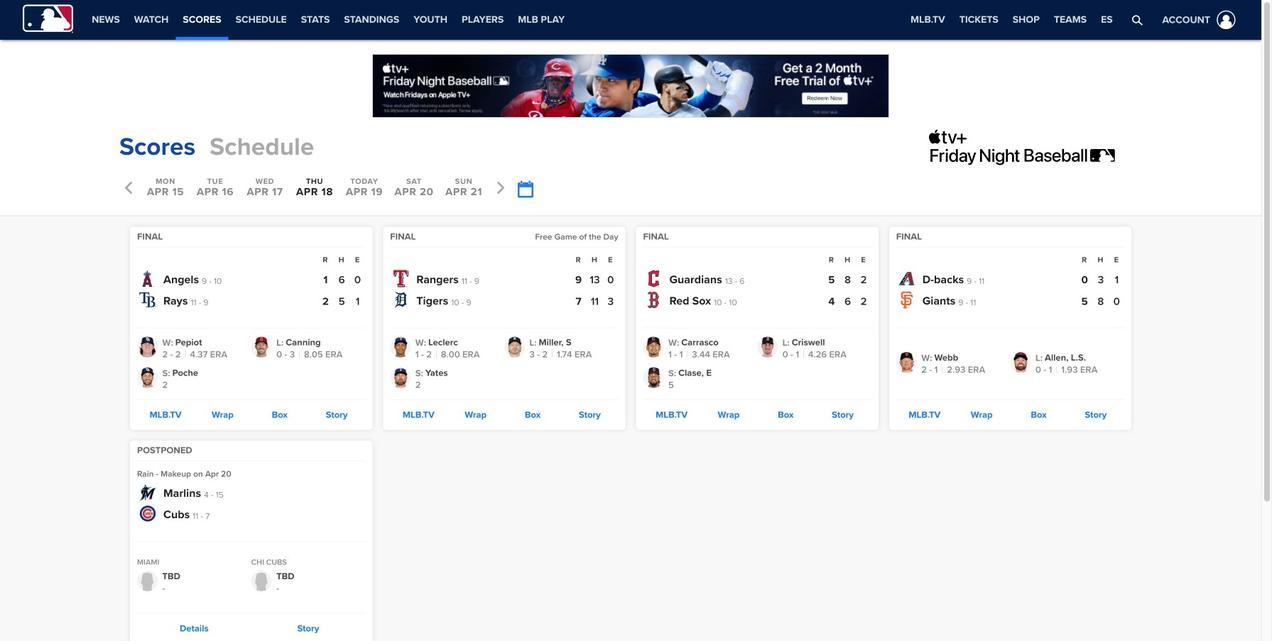 Task type: locate. For each thing, give the bounding box(es) containing it.
giants image
[[898, 292, 915, 309]]

clase, e image
[[643, 368, 664, 388]]

rays image
[[139, 292, 156, 309]]

tertiary navigation element
[[904, 0, 1120, 40]]

0 horizontal spatial advertisement element
[[372, 54, 889, 118]]

canning image
[[251, 337, 272, 358]]

rangers image
[[392, 270, 409, 287]]

pepiot image
[[137, 337, 158, 358]]

yates image
[[390, 368, 411, 388]]

0 vertical spatial advertisement element
[[372, 54, 889, 118]]

2 secondary navigation element from the left
[[572, 0, 691, 40]]

1 horizontal spatial advertisement element
[[929, 129, 1142, 165]]

miller, s image
[[504, 337, 525, 358]]

marlins image
[[139, 484, 156, 501]]

webb image
[[896, 352, 917, 373]]

carrasco image
[[643, 337, 664, 358]]

advertisement element
[[372, 54, 889, 118], [929, 129, 1142, 165]]

d backs image
[[898, 270, 915, 287]]

allen, l.s. image
[[1010, 352, 1031, 373]]

secondary navigation element
[[85, 0, 572, 40], [572, 0, 691, 40]]

top navigation menu bar
[[0, 0, 1262, 40]]

None text field
[[517, 181, 533, 199]]

guardians image
[[645, 270, 662, 287]]

1 secondary navigation element from the left
[[85, 0, 572, 40]]

major league baseball image
[[23, 5, 73, 33]]



Task type: describe. For each thing, give the bounding box(es) containing it.
angels image
[[139, 270, 156, 287]]

poche image
[[137, 368, 158, 388]]

cubs image
[[139, 505, 156, 522]]

criswell image
[[757, 337, 778, 358]]

1 vertical spatial advertisement element
[[929, 129, 1142, 165]]

red sox image
[[645, 292, 662, 309]]

tigers image
[[392, 292, 409, 309]]

leclerc image
[[390, 337, 411, 358]]



Task type: vqa. For each thing, say whether or not it's contained in the screenshot.
eighth tbd vs . tbd from the bottom
no



